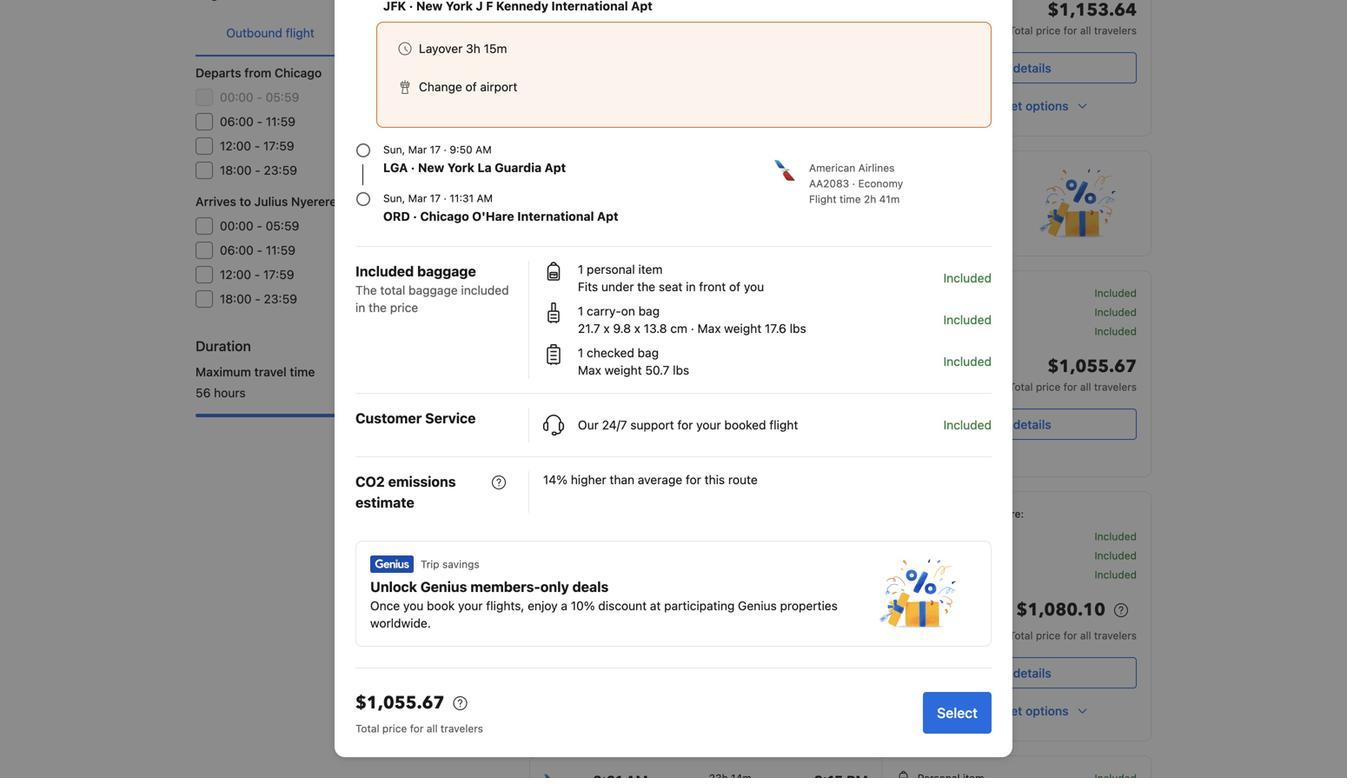 Task type: describe. For each thing, give the bounding box(es) containing it.
personal item
[[918, 530, 985, 543]]

2 carry- from the top
[[918, 550, 950, 562]]

43
[[480, 292, 495, 306]]

1 2 stops from the top
[[712, 423, 748, 435]]

- for 137
[[257, 114, 263, 129]]

from
[[245, 66, 272, 80]]

departs
[[196, 66, 241, 80]]

· down 'airport'
[[413, 209, 417, 223]]

our
[[578, 418, 599, 432]]

mar 3
[[840, 529, 868, 541]]

return flight button
[[345, 10, 495, 56]]

seat
[[659, 280, 683, 294]]

sun, for ord
[[383, 192, 405, 204]]

trip
[[421, 558, 440, 570]]

00:00 - 05:59 for from
[[220, 90, 299, 104]]

worldwide. inside once you book your flights, enjoy a 10% discount at participating genius properties worldwide.
[[544, 226, 605, 240]]

. for 7:31
[[618, 337, 621, 350]]

you inside the unlock genius members-only deals once you book your flights, enjoy a 10% discount at participating genius properties worldwide.
[[403, 599, 424, 613]]

change of airport
[[419, 80, 518, 94]]

included inside the included baggage the total baggage included in the price
[[356, 263, 414, 280]]

bag inside included checked bag
[[964, 325, 983, 337]]

1 12:00 from the top
[[220, 139, 251, 153]]

american airlines image
[[775, 160, 796, 181]]

06:00 for arrives
[[220, 243, 254, 257]]

23:59 for chicago
[[264, 163, 297, 177]]

support
[[631, 418, 674, 432]]

ord left mar 1
[[593, 529, 615, 541]]

0 vertical spatial 1 stop
[[715, 10, 745, 23]]

standard
[[945, 508, 990, 520]]

personal
[[587, 262, 635, 276]]

, for airlines
[[630, 370, 633, 382]]

2 2 stops from the top
[[712, 531, 749, 543]]

route
[[729, 473, 758, 487]]

mar inside 7:31 am ord . mar 1
[[624, 341, 643, 353]]

1 horizontal spatial american
[[621, 449, 667, 461]]

a inside the unlock genius members-only deals once you book your flights, enjoy a 10% discount at participating genius properties worldwide.
[[561, 599, 568, 613]]

ord inside 3:55 pm ord . mar 17
[[804, 608, 827, 620]]

included baggage the total baggage included in the price
[[356, 263, 509, 315]]

price inside $1,055.67 total price for all travelers
[[1036, 381, 1061, 393]]

9:50
[[450, 143, 473, 156]]

11:59 for julius
[[266, 243, 296, 257]]

1 details from the top
[[1014, 61, 1052, 75]]

2 12:00 from the top
[[220, 267, 251, 282]]

airport
[[480, 80, 518, 94]]

apt inside sun, mar 17 · 11:31 am ord · chicago o'hare international apt
[[597, 209, 619, 223]]

1 vertical spatial baggage
[[409, 283, 458, 297]]

at inside once you book your flights, enjoy a 10% discount at participating genius properties worldwide.
[[824, 208, 835, 223]]

nyerere
[[291, 194, 337, 209]]

44m
[[729, 320, 752, 332]]

11:59 for chicago
[[266, 114, 296, 129]]

all inside $1,055.67 total price for all travelers
[[1081, 381, 1092, 393]]

departs from chicago
[[196, 66, 322, 80]]

participating inside the unlock genius members-only deals once you book your flights, enjoy a 10% discount at participating genius properties worldwide.
[[664, 599, 735, 613]]

average
[[638, 473, 683, 487]]

outbound
[[226, 26, 283, 40]]

your inside the unlock genius members-only deals once you book your flights, enjoy a 10% discount at participating genius properties worldwide.
[[458, 599, 483, 613]]

explore ticket options for first explore ticket options button from the top of the page
[[944, 99, 1069, 113]]

american airlines aa2083 · economy flight time 2h 41m
[[809, 162, 904, 205]]

the
[[356, 283, 377, 297]]

view for am
[[982, 417, 1010, 432]]

00:00 for arrives
[[220, 219, 254, 233]]

a inside once you book your flights, enjoy a 10% discount at participating genius properties worldwide.
[[735, 208, 742, 223]]

book inside the unlock genius members-only deals once you book your flights, enjoy a 10% discount at participating genius properties worldwide.
[[427, 599, 455, 613]]

carry- inside included carry-on bag
[[918, 306, 950, 318]]

outbound flight
[[226, 26, 315, 40]]

included carry-on bag
[[918, 287, 1137, 318]]

arrives to julius nyerere international airport
[[196, 194, 456, 209]]

1 vertical spatial kenya
[[544, 449, 574, 461]]

ord inside 7:31 am ord . mar 1
[[593, 341, 615, 353]]

fare:
[[1002, 508, 1024, 520]]

$1,055.67 total price for all travelers
[[1009, 355, 1137, 393]]

9.8
[[613, 321, 631, 336]]

2 x from the left
[[634, 321, 641, 336]]

1 inside 1 checked bag max weight 50.7 lbs
[[578, 346, 584, 360]]

1 view details button from the top
[[897, 52, 1137, 83]]

flight for outbound flight
[[286, 26, 315, 40]]

0
[[487, 90, 495, 104]]

on for carry-
[[950, 306, 962, 318]]

21.7
[[578, 321, 601, 336]]

this
[[705, 473, 725, 487]]

2 vertical spatial airlines
[[670, 449, 706, 461]]

, for airways
[[615, 449, 618, 461]]

dar inside 11:59 pm dar . mar 16
[[593, 608, 614, 620]]

17 for new
[[430, 143, 441, 156]]

the inside 1 personal item fits under the seat in front of you
[[638, 280, 656, 294]]

23:59 for julius
[[264, 292, 297, 306]]

5
[[993, 508, 999, 520]]

outbound flight button
[[196, 10, 345, 56]]

2 checked from the top
[[918, 569, 961, 581]]

our 24/7 support for your booked flight
[[578, 418, 798, 432]]

discount inside the unlock genius members-only deals once you book your flights, enjoy a 10% discount at participating genius properties worldwide.
[[599, 599, 647, 613]]

14%
[[543, 473, 568, 487]]

0 vertical spatial kenya
[[636, 370, 665, 382]]

21h 44m
[[709, 320, 752, 332]]

24/7
[[602, 418, 627, 432]]

total inside $1,055.67 total price for all travelers
[[1009, 381, 1033, 393]]

3:55
[[812, 587, 844, 604]]

explore for 1st explore ticket options button from the bottom of the page
[[944, 704, 987, 718]]

10% inside the unlock genius members-only deals once you book your flights, enjoy a 10% discount at participating genius properties worldwide.
[[571, 599, 595, 613]]

15m
[[484, 41, 507, 56]]

return
[[385, 26, 423, 40]]

2 horizontal spatial flight
[[770, 418, 798, 432]]

17.6 lbs
[[765, 321, 807, 336]]

properties inside once you book your flights, enjoy a 10% discount at participating genius properties worldwide.
[[954, 208, 1012, 223]]

explore for first explore ticket options button from the top of the page
[[944, 99, 987, 113]]

checked inside included checked bag
[[918, 325, 961, 337]]

on for carry-
[[621, 304, 635, 318]]

duration
[[196, 338, 251, 354]]

· inside american airlines aa2083 · economy flight time 2h 41m
[[853, 177, 856, 190]]

2 vertical spatial genius
[[738, 599, 777, 613]]

aa2083
[[809, 177, 850, 190]]

deals
[[573, 579, 609, 595]]

00:00 - 05:59 for to
[[220, 219, 299, 233]]

view details for am
[[982, 417, 1052, 432]]

change
[[419, 80, 462, 94]]

137
[[475, 114, 495, 129]]

worldwide. inside the unlock genius members-only deals once you book your flights, enjoy a 10% discount at participating genius properties worldwide.
[[370, 616, 431, 630]]

3h
[[466, 41, 481, 56]]

1 view details from the top
[[982, 61, 1052, 75]]

2 horizontal spatial your
[[697, 418, 721, 432]]

$1,080.10
[[1017, 598, 1106, 622]]

bag inside 1 carry-on bag 21.7 x 9.8 x 13.8 cm · max weight 17.6 lbs
[[639, 304, 660, 318]]

0 vertical spatial total price for all travelers
[[1009, 24, 1137, 37]]

to
[[240, 194, 251, 209]]

flights, inside once you book your flights, enjoy a 10% discount at participating genius properties worldwide.
[[660, 208, 699, 223]]

2 stop from the top
[[723, 610, 745, 623]]

details for pm
[[1014, 666, 1052, 680]]

11:59 inside 11:59 pm dar . mar 16
[[593, 587, 629, 604]]

3:55 pm ord . mar 17
[[804, 587, 868, 620]]

airlines for kenya
[[594, 370, 630, 382]]

18:00 for departs
[[220, 163, 252, 177]]

1 vertical spatial genius
[[421, 579, 467, 595]]

included inside included carry-on bag
[[1095, 287, 1137, 299]]

05:59 for julius
[[266, 219, 299, 233]]

economy standard 5 fare:
[[897, 508, 1024, 520]]

- for 43
[[255, 292, 261, 306]]

. for 3:55
[[830, 604, 833, 616]]

$1,055.67 for $1,055.67
[[356, 691, 445, 715]]

once you book your flights, enjoy a 10% discount at participating genius properties worldwide.
[[544, 208, 1012, 240]]

1 checked bag max weight 50.7 lbs
[[578, 346, 690, 377]]

kenya airways , american airlines
[[544, 449, 706, 461]]

0 horizontal spatial of
[[466, 80, 477, 94]]

1 vertical spatial 1 stop
[[716, 610, 745, 623]]

sun, for lga
[[383, 143, 405, 156]]

lga
[[383, 160, 408, 175]]

242
[[473, 219, 495, 233]]

00:00 for departs
[[220, 90, 254, 104]]

price inside the included baggage the total baggage included in the price
[[390, 300, 418, 315]]

hours
[[214, 386, 246, 400]]

included
[[461, 283, 509, 297]]

apt inside sun, mar 17 · 9:50 am lga · new york la guardia apt
[[545, 160, 566, 175]]

bag inside included carry-on bag
[[965, 306, 983, 318]]

11:31
[[450, 192, 474, 204]]

explore ticket options for 1st explore ticket options button from the bottom of the page
[[944, 704, 1069, 718]]

ticket for first explore ticket options button from the top of the page
[[991, 99, 1023, 113]]

tab list containing outbound flight
[[196, 10, 495, 57]]

17 inside 3:55 pm ord . mar 17
[[858, 608, 868, 620]]

you inside 1 personal item fits under the seat in front of you
[[744, 280, 764, 294]]

travelers inside $1,055.67 total price for all travelers
[[1095, 381, 1137, 393]]

only
[[541, 579, 569, 595]]

dar . mar 16 for 1 stop
[[593, 4, 656, 20]]

56
[[196, 386, 211, 400]]

2 stops from the top
[[722, 531, 749, 543]]

2h
[[864, 193, 877, 205]]

$1,055.67 for $1,055.67 total price for all travelers
[[1048, 355, 1137, 379]]

1 vertical spatial airways
[[577, 449, 615, 461]]

carry-
[[587, 304, 621, 318]]

mar inside sun, mar 17 · 11:31 am ord · chicago o'hare international apt
[[408, 192, 427, 204]]

the inside the included baggage the total baggage included in the price
[[369, 300, 387, 315]]

flight
[[809, 193, 837, 205]]

- for 238
[[257, 243, 263, 257]]

airport
[[416, 194, 456, 209]]

higher
[[571, 473, 607, 487]]

total
[[380, 283, 405, 297]]

0 horizontal spatial chicago
[[275, 66, 322, 80]]

chicago inside sun, mar 17 · 11:31 am ord · chicago o'hare international apt
[[420, 209, 469, 223]]

details for am
[[1014, 417, 1052, 432]]

1 inside 1 personal item fits under the seat in front of you
[[578, 262, 584, 276]]

select
[[937, 705, 978, 721]]

genius inside once you book your flights, enjoy a 10% discount at participating genius properties worldwide.
[[912, 208, 951, 223]]

york
[[448, 160, 475, 175]]

layover
[[419, 41, 463, 56]]

17 for chicago
[[430, 192, 441, 204]]

service
[[425, 410, 476, 426]]

· right lga
[[411, 160, 415, 175]]

1 carry-on bag 21.7 x 9.8 x 13.8 cm · max weight 17.6 lbs
[[578, 304, 807, 336]]

11:59 pm dar . mar 16
[[593, 587, 656, 620]]

unlock genius members-only deals once you book your flights, enjoy a 10% discount at participating genius properties worldwide.
[[370, 579, 838, 630]]

members-
[[471, 579, 541, 595]]

- for 0
[[257, 90, 263, 104]]

13.8
[[644, 321, 667, 336]]

co2
[[356, 473, 385, 490]]

unlock
[[370, 579, 417, 595]]

travel
[[254, 365, 287, 379]]

checked
[[587, 346, 635, 360]]

7:31 am ord . mar 1
[[593, 320, 651, 353]]

included inside included checked bag
[[1095, 306, 1137, 318]]

julius
[[254, 194, 288, 209]]



Task type: locate. For each thing, give the bounding box(es) containing it.
participating inside once you book your flights, enjoy a 10% discount at participating genius properties worldwide.
[[838, 208, 909, 223]]

view details button for am
[[897, 409, 1137, 440]]

0 vertical spatial checked
[[918, 325, 961, 337]]

1 horizontal spatial genius
[[738, 599, 777, 613]]

1 vertical spatial flights,
[[486, 599, 525, 613]]

ticket
[[991, 99, 1023, 113], [991, 704, 1023, 718]]

sun, mar 17 · 11:31 am ord · chicago o'hare international apt
[[383, 192, 619, 223]]

pm inside 11:59 pm dar . mar 16
[[633, 587, 654, 604]]

for inside $1,055.67 total price for all travelers
[[1064, 381, 1078, 393]]

total price for all travelers for $1,055.67
[[356, 723, 483, 735]]

time left 2h
[[840, 193, 861, 205]]

1 ticket from the top
[[991, 99, 1023, 113]]

of right front
[[730, 280, 741, 294]]

airways
[[668, 370, 706, 382], [577, 449, 615, 461]]

17 up new
[[430, 143, 441, 156]]

2 16 from the top
[[645, 420, 656, 432]]

1 inside 1 carry-on bag 21.7 x 9.8 x 13.8 cm · max weight 17.6 lbs
[[578, 304, 584, 318]]

than
[[610, 473, 635, 487]]

tab list
[[196, 10, 495, 57]]

1 x from the left
[[604, 321, 610, 336]]

carry-
[[918, 306, 950, 318], [918, 550, 950, 562]]

you inside once you book your flights, enjoy a 10% discount at participating genius properties worldwide.
[[577, 208, 598, 223]]

17 inside sun, mar 17 · 9:50 am lga · new york la guardia apt
[[430, 143, 441, 156]]

klm
[[544, 636, 566, 649]]

genius image
[[544, 165, 588, 183], [544, 165, 588, 183], [1040, 169, 1116, 238], [370, 556, 414, 573], [370, 556, 414, 573], [880, 559, 956, 629]]

0 horizontal spatial properties
[[780, 599, 838, 613]]

0 vertical spatial 06:00 - 11:59
[[220, 114, 296, 129]]

0 horizontal spatial once
[[370, 599, 400, 613]]

participating down 2h
[[838, 208, 909, 223]]

· left 9:50
[[444, 143, 447, 156]]

$1,055.67 inside $1,055.67 total price for all travelers
[[1048, 355, 1137, 379]]

kenya
[[636, 370, 665, 382], [544, 449, 574, 461]]

3 view details button from the top
[[897, 657, 1137, 689]]

american up aa2083
[[809, 162, 856, 174]]

06:00 - 11:59 down to
[[220, 243, 296, 257]]

total price for all travelers
[[1009, 24, 1137, 37], [1009, 630, 1137, 642], [356, 723, 483, 735]]

once inside the unlock genius members-only deals once you book your flights, enjoy a 10% discount at participating genius properties worldwide.
[[370, 599, 400, 613]]

airlines down our 24/7 support for your booked flight
[[670, 449, 706, 461]]

0 vertical spatial baggage
[[417, 263, 476, 280]]

, down checked
[[630, 370, 633, 382]]

flight inside return flight button
[[426, 26, 455, 40]]

05:59 for chicago
[[266, 90, 299, 104]]

stops up the route
[[721, 423, 748, 435]]

flight for return flight
[[426, 26, 455, 40]]

. inside 11:59 pm dar . mar 16
[[617, 604, 620, 616]]

item up seat
[[639, 262, 663, 276]]

flights, up 1 personal item fits under the seat in front of you at the top of page
[[660, 208, 699, 223]]

am up la
[[476, 143, 492, 156]]

- for 191
[[255, 163, 261, 177]]

the down the
[[369, 300, 387, 315]]

17 left the 11:31
[[430, 192, 441, 204]]

0 vertical spatial worldwide.
[[544, 226, 605, 240]]

options for 1st explore ticket options button from the bottom of the page
[[1026, 704, 1069, 718]]

2 vertical spatial details
[[1014, 666, 1052, 680]]

17
[[430, 143, 441, 156], [430, 192, 441, 204], [858, 608, 868, 620]]

0 vertical spatial you
[[577, 208, 598, 223]]

$1,055.67
[[1048, 355, 1137, 379], [356, 691, 445, 715]]

1 vertical spatial enjoy
[[528, 599, 558, 613]]

18:00 for arrives
[[220, 292, 252, 306]]

discount inside once you book your flights, enjoy a 10% discount at participating genius properties worldwide.
[[772, 208, 821, 223]]

1 horizontal spatial apt
[[597, 209, 619, 223]]

max inside 1 checked bag max weight 50.7 lbs
[[578, 363, 602, 377]]

max inside 1 carry-on bag 21.7 x 9.8 x 13.8 cm · max weight 17.6 lbs
[[698, 321, 721, 336]]

dar . mar 16
[[593, 4, 656, 20], [593, 416, 656, 432]]

1 carry- from the top
[[918, 306, 950, 318]]

discount down deals
[[599, 599, 647, 613]]

0 horizontal spatial your
[[458, 599, 483, 613]]

2 ticket from the top
[[991, 704, 1023, 718]]

dar
[[593, 8, 614, 20], [593, 420, 614, 432], [810, 529, 831, 541], [593, 608, 614, 620]]

1 dar . mar 16 from the top
[[593, 4, 656, 20]]

your down the members-
[[458, 599, 483, 613]]

1 horizontal spatial max
[[698, 321, 721, 336]]

you up the personal
[[577, 208, 598, 223]]

1 vertical spatial 23:59
[[264, 292, 297, 306]]

0 vertical spatial item
[[639, 262, 663, 276]]

18:00 - 23:59 for to
[[220, 292, 297, 306]]

0 horizontal spatial a
[[561, 599, 568, 613]]

in
[[686, 280, 696, 294], [356, 300, 365, 315]]

ord inside sun, mar 17 · 11:31 am ord · chicago o'hare international apt
[[383, 209, 410, 223]]

2 sun, from the top
[[383, 192, 405, 204]]

0 horizontal spatial international
[[340, 194, 412, 209]]

2 vertical spatial 16
[[645, 608, 656, 620]]

1 06:00 from the top
[[220, 114, 254, 129]]

3 details from the top
[[1014, 666, 1052, 680]]

economy up 41m
[[859, 177, 904, 190]]

2 23:59 from the top
[[264, 292, 297, 306]]

18:00 - 23:59 up julius
[[220, 163, 297, 177]]

book
[[601, 208, 629, 223], [427, 599, 455, 613]]

1 explore ticket options from the top
[[944, 99, 1069, 113]]

discount
[[772, 208, 821, 223], [599, 599, 647, 613]]

pm right deals
[[633, 587, 654, 604]]

1 vertical spatial details
[[1014, 417, 1052, 432]]

kenya up 14%
[[544, 449, 574, 461]]

you right front
[[744, 280, 764, 294]]

in right seat
[[686, 280, 696, 294]]

2 18:00 from the top
[[220, 292, 252, 306]]

economy up personal
[[897, 508, 942, 520]]

o'hare
[[472, 209, 515, 223]]

7:31
[[593, 320, 621, 337]]

baggage right total
[[409, 283, 458, 297]]

10% inside once you book your flights, enjoy a 10% discount at participating genius properties worldwide.
[[745, 208, 769, 223]]

1 18:00 - 23:59 from the top
[[220, 163, 297, 177]]

pm for 11:59 pm
[[633, 587, 654, 604]]

0 vertical spatial your
[[632, 208, 657, 223]]

2
[[712, 423, 718, 435], [712, 531, 719, 543]]

bag inside 1 checked bag max weight 50.7 lbs
[[638, 346, 659, 360]]

0 horizontal spatial book
[[427, 599, 455, 613]]

0 horizontal spatial american
[[544, 370, 591, 382]]

american inside american airlines aa2083 · economy flight time 2h 41m
[[809, 162, 856, 174]]

1 explore from the top
[[944, 99, 987, 113]]

customer
[[356, 410, 422, 426]]

0 vertical spatial genius
[[912, 208, 951, 223]]

11:59 right only
[[593, 587, 629, 604]]

1 vertical spatial dar . mar 16
[[593, 416, 656, 432]]

airlines up 2h
[[859, 162, 895, 174]]

17:59 up julius
[[263, 139, 294, 153]]

, up the than
[[615, 449, 618, 461]]

maximum travel time 56 hours
[[196, 365, 315, 400]]

1 vertical spatial stops
[[722, 531, 749, 543]]

10%
[[745, 208, 769, 223], [571, 599, 595, 613]]

2 explore ticket options button from the top
[[897, 696, 1137, 727]]

1 vertical spatial max
[[578, 363, 602, 377]]

enjoy down only
[[528, 599, 558, 613]]

weight inside 1 carry-on bag 21.7 x 9.8 x 13.8 cm · max weight 17.6 lbs
[[724, 321, 762, 336]]

2 stops up 23h 56m
[[712, 531, 749, 543]]

0 horizontal spatial pm
[[633, 587, 654, 604]]

56m
[[730, 587, 752, 599]]

16 inside 11:59 pm dar . mar 16
[[645, 608, 656, 620]]

1 pm from the left
[[633, 587, 654, 604]]

weight left 17.6 lbs
[[724, 321, 762, 336]]

· inside 1 carry-on bag 21.7 x 9.8 x 13.8 cm · max weight 17.6 lbs
[[691, 321, 695, 336]]

18:00 - 23:59 up duration
[[220, 292, 297, 306]]

guardia
[[495, 160, 542, 175]]

.
[[617, 4, 620, 17], [618, 337, 621, 350], [617, 416, 620, 429], [617, 604, 620, 616], [830, 604, 833, 616]]

06:00 - 11:59 for to
[[220, 243, 296, 257]]

0 vertical spatial 12:00 - 17:59
[[220, 139, 294, 153]]

ticket for 1st explore ticket options button from the bottom of the page
[[991, 704, 1023, 718]]

explore ticket options
[[944, 99, 1069, 113], [944, 704, 1069, 718]]

flight up layover
[[426, 26, 455, 40]]

0 horizontal spatial you
[[403, 599, 424, 613]]

flights, inside the unlock genius members-only deals once you book your flights, enjoy a 10% discount at participating genius properties worldwide.
[[486, 599, 525, 613]]

05:59 down julius
[[266, 219, 299, 233]]

item down the standard
[[963, 530, 985, 543]]

once inside once you book your flights, enjoy a 10% discount at participating genius properties worldwide.
[[544, 208, 574, 223]]

1 18:00 from the top
[[220, 163, 252, 177]]

0 vertical spatial 16
[[645, 8, 656, 20]]

flight
[[286, 26, 315, 40], [426, 26, 455, 40], [770, 418, 798, 432]]

you down unlock on the left bottom of the page
[[403, 599, 424, 613]]

1 vertical spatial 2 stops
[[712, 531, 749, 543]]

view for pm
[[982, 666, 1010, 680]]

0 horizontal spatial the
[[369, 300, 387, 315]]

1 stop
[[715, 10, 745, 23], [716, 610, 745, 623]]

stops up 23h 56m
[[722, 531, 749, 543]]

0 vertical spatial 18:00
[[220, 163, 252, 177]]

17 down the 3
[[858, 608, 868, 620]]

apt right guardia
[[545, 160, 566, 175]]

0 horizontal spatial weight
[[605, 363, 642, 377]]

0 vertical spatial time
[[840, 193, 861, 205]]

2 horizontal spatial genius
[[912, 208, 951, 223]]

2 explore ticket options from the top
[[944, 704, 1069, 718]]

2 explore from the top
[[944, 704, 987, 718]]

0 vertical spatial view
[[982, 61, 1010, 75]]

international inside sun, mar 17 · 11:31 am ord · chicago o'hare international apt
[[518, 209, 594, 223]]

2 horizontal spatial airlines
[[859, 162, 895, 174]]

in inside the included baggage the total baggage included in the price
[[356, 300, 365, 315]]

pm for 3:55 pm
[[847, 587, 868, 604]]

12:00 - 17:59 down to
[[220, 267, 294, 282]]

· right aa2083
[[853, 177, 856, 190]]

1 vertical spatial worldwide.
[[370, 616, 431, 630]]

dar . mar 16 for 2 stops
[[593, 416, 656, 432]]

2 dar . mar 16 from the top
[[593, 416, 656, 432]]

2 18:00 - 23:59 from the top
[[220, 292, 297, 306]]

06:00 - 11:59 down 'from'
[[220, 114, 296, 129]]

1 stop from the top
[[723, 10, 745, 23]]

1 horizontal spatial your
[[632, 208, 657, 223]]

participating
[[838, 208, 909, 223], [664, 599, 735, 613]]

1 horizontal spatial airways
[[668, 370, 706, 382]]

2 2 from the top
[[712, 531, 719, 543]]

00:00 - 05:59 down julius
[[220, 219, 299, 233]]

05:59 down departs from chicago
[[266, 90, 299, 104]]

1 horizontal spatial weight
[[724, 321, 762, 336]]

1 vertical spatial apt
[[597, 209, 619, 223]]

41m
[[880, 193, 900, 205]]

18:00 - 23:59
[[220, 163, 297, 177], [220, 292, 297, 306]]

am inside sun, mar 17 · 11:31 am ord · chicago o'hare international apt
[[477, 192, 493, 204]]

1 vertical spatial economy
[[897, 508, 942, 520]]

of
[[466, 80, 477, 94], [730, 280, 741, 294]]

apt up the personal
[[597, 209, 619, 223]]

0 vertical spatial once
[[544, 208, 574, 223]]

mar inside sun, mar 17 · 9:50 am lga · new york la guardia apt
[[408, 143, 427, 156]]

0 vertical spatial at
[[824, 208, 835, 223]]

2 view details from the top
[[982, 417, 1052, 432]]

booked
[[725, 418, 766, 432]]

0 horizontal spatial participating
[[664, 599, 735, 613]]

worldwide. up the personal
[[544, 226, 605, 240]]

0 horizontal spatial x
[[604, 321, 610, 336]]

06:00 down departs
[[220, 114, 254, 129]]

11:59
[[266, 114, 296, 129], [266, 243, 296, 257], [593, 587, 629, 604]]

2 pm from the left
[[847, 587, 868, 604]]

book down "trip savings"
[[427, 599, 455, 613]]

properties inside the unlock genius members-only deals once you book your flights, enjoy a 10% discount at participating genius properties worldwide.
[[780, 599, 838, 613]]

worldwide. down unlock on the left bottom of the page
[[370, 616, 431, 630]]

2 view details button from the top
[[897, 409, 1137, 440]]

,
[[630, 370, 633, 382], [615, 449, 618, 461]]

item inside 1 personal item fits under the seat in front of you
[[639, 262, 663, 276]]

book up the personal
[[601, 208, 629, 223]]

23:59 up julius
[[264, 163, 297, 177]]

0 horizontal spatial airlines
[[594, 370, 630, 382]]

18:00 up to
[[220, 163, 252, 177]]

max right cm
[[698, 321, 721, 336]]

pm inside 3:55 pm ord . mar 17
[[847, 587, 868, 604]]

am inside 7:31 am ord . mar 1
[[625, 320, 647, 337]]

included checked bag
[[918, 306, 1137, 337]]

0 vertical spatial carry-
[[918, 306, 950, 318]]

kenya down 13.8
[[636, 370, 665, 382]]

airways up the higher
[[577, 449, 615, 461]]

· right cm
[[691, 321, 695, 336]]

layover 3h 15m
[[419, 41, 507, 56]]

0 horizontal spatial flight
[[286, 26, 315, 40]]

0 vertical spatial 18:00 - 23:59
[[220, 163, 297, 177]]

$1,080.10 region
[[897, 596, 1137, 628]]

$1,055.67 inside region
[[356, 691, 445, 715]]

18:00 up duration
[[220, 292, 252, 306]]

2 view from the top
[[982, 417, 1010, 432]]

1 vertical spatial explore ticket options
[[944, 704, 1069, 718]]

1 options from the top
[[1026, 99, 1069, 113]]

1 vertical spatial 2
[[712, 531, 719, 543]]

am up the o'hare
[[477, 192, 493, 204]]

06:00 - 11:59
[[220, 114, 296, 129], [220, 243, 296, 257]]

2 00:00 from the top
[[220, 219, 254, 233]]

1 vertical spatial in
[[356, 300, 365, 315]]

mar inside 11:59 pm dar . mar 16
[[623, 608, 642, 620]]

2 details from the top
[[1014, 417, 1052, 432]]

06:00 - 11:59 for from
[[220, 114, 296, 129]]

american up 14% higher than average for this route
[[621, 449, 667, 461]]

flights, down the members-
[[486, 599, 525, 613]]

of inside 1 personal item fits under the seat in front of you
[[730, 280, 741, 294]]

1 vertical spatial your
[[697, 418, 721, 432]]

new
[[418, 160, 445, 175]]

0 vertical spatial airlines
[[859, 162, 895, 174]]

18:00 - 23:59 for from
[[220, 163, 297, 177]]

1 inside 7:31 am ord . mar 1
[[646, 341, 651, 353]]

max down checked
[[578, 363, 602, 377]]

on inside 1 carry-on bag 21.7 x 9.8 x 13.8 cm · max weight 17.6 lbs
[[621, 304, 635, 318]]

0 vertical spatial 10%
[[745, 208, 769, 223]]

at left the "23h" at the bottom right
[[650, 599, 661, 613]]

1 06:00 - 11:59 from the top
[[220, 114, 296, 129]]

international down lga
[[340, 194, 412, 209]]

00:00 - 05:59 down departs from chicago
[[220, 90, 299, 104]]

1 00:00 from the top
[[220, 90, 254, 104]]

2 vertical spatial your
[[458, 599, 483, 613]]

0 vertical spatial 05:59
[[266, 90, 299, 104]]

17:59
[[263, 139, 294, 153], [263, 267, 294, 282]]

2 vertical spatial you
[[403, 599, 424, 613]]

00:00 down to
[[220, 219, 254, 233]]

at down flight
[[824, 208, 835, 223]]

options for first explore ticket options button from the top of the page
[[1026, 99, 1069, 113]]

16 for 1
[[645, 8, 656, 20]]

sun, inside sun, mar 17 · 11:31 am ord · chicago o'hare international apt
[[383, 192, 405, 204]]

1
[[715, 10, 720, 23], [578, 262, 584, 276], [578, 304, 584, 318], [646, 341, 651, 353], [578, 346, 584, 360], [646, 529, 651, 541], [716, 610, 720, 623]]

- for 242
[[257, 219, 263, 233]]

14% higher than average for this route
[[543, 473, 758, 487]]

. for 11:59
[[617, 604, 620, 616]]

weight inside 1 checked bag max weight 50.7 lbs
[[605, 363, 642, 377]]

0 vertical spatial 00:00
[[220, 90, 254, 104]]

2 12:00 - 17:59 from the top
[[220, 267, 294, 282]]

0 vertical spatial 17:59
[[263, 139, 294, 153]]

time inside 'maximum travel time 56 hours'
[[290, 365, 315, 379]]

1 vertical spatial 00:00 - 05:59
[[220, 219, 299, 233]]

1 sun, from the top
[[383, 143, 405, 156]]

2 options from the top
[[1026, 704, 1069, 718]]

airlines inside american airlines aa2083 · economy flight time 2h 41m
[[859, 162, 895, 174]]

· left the 11:31
[[444, 192, 447, 204]]

1 vertical spatial 18:00
[[220, 292, 252, 306]]

0 vertical spatial of
[[466, 80, 477, 94]]

1 00:00 - 05:59 from the top
[[220, 90, 299, 104]]

economy inside american airlines aa2083 · economy flight time 2h 41m
[[859, 177, 904, 190]]

your inside once you book your flights, enjoy a 10% discount at participating genius properties worldwide.
[[632, 208, 657, 223]]

am for york
[[476, 143, 492, 156]]

17 inside sun, mar 17 · 11:31 am ord · chicago o'hare international apt
[[430, 192, 441, 204]]

am inside sun, mar 17 · 9:50 am lga · new york la guardia apt
[[476, 143, 492, 156]]

06:00 for departs
[[220, 114, 254, 129]]

mar
[[623, 8, 642, 20], [408, 143, 427, 156], [408, 192, 427, 204], [624, 341, 643, 353], [623, 420, 642, 432], [624, 529, 643, 541], [840, 529, 859, 541], [623, 608, 642, 620], [836, 608, 855, 620]]

front
[[699, 280, 726, 294]]

$1,055.67 region
[[356, 689, 910, 721]]

3 16 from the top
[[645, 608, 656, 620]]

at inside the unlock genius members-only deals once you book your flights, enjoy a 10% discount at participating genius properties worldwide.
[[650, 599, 661, 613]]

airlines for ·
[[859, 162, 895, 174]]

2 00:00 - 05:59 from the top
[[220, 219, 299, 233]]

airways down cm
[[668, 370, 706, 382]]

2 stops up the route
[[712, 423, 748, 435]]

total price for all travelers for $1,080.10
[[1009, 630, 1137, 642]]

on inside included carry-on bag
[[950, 306, 962, 318]]

sun, down lga
[[383, 192, 405, 204]]

weight down checked
[[605, 363, 642, 377]]

06:00
[[220, 114, 254, 129], [220, 243, 254, 257]]

in down the
[[356, 300, 365, 315]]

264
[[472, 139, 495, 153]]

under
[[602, 280, 634, 294]]

view details for pm
[[982, 666, 1052, 680]]

american
[[809, 162, 856, 174], [544, 370, 591, 382], [621, 449, 667, 461]]

0 horizontal spatial enjoy
[[528, 599, 558, 613]]

1 checked from the top
[[918, 325, 961, 337]]

0 vertical spatial view details
[[982, 61, 1052, 75]]

1 vertical spatial sun,
[[383, 192, 405, 204]]

enjoy up front
[[702, 208, 732, 223]]

11:59 down julius
[[266, 243, 296, 257]]

1 vertical spatial $1,055.67
[[356, 691, 445, 715]]

. inside 3:55 pm ord . mar 17
[[830, 604, 833, 616]]

details
[[1014, 61, 1052, 75], [1014, 417, 1052, 432], [1014, 666, 1052, 680]]

enjoy inside the unlock genius members-only deals once you book your flights, enjoy a 10% discount at participating genius properties worldwide.
[[528, 599, 558, 613]]

1 vertical spatial properties
[[780, 599, 838, 613]]

bag
[[639, 304, 660, 318], [965, 306, 983, 318], [964, 325, 983, 337], [638, 346, 659, 360], [965, 550, 983, 562], [964, 569, 983, 581]]

06:00 down to
[[220, 243, 254, 257]]

you
[[577, 208, 598, 223], [744, 280, 764, 294], [403, 599, 424, 613]]

sun, mar 17 · 9:50 am lga · new york la guardia apt
[[383, 143, 566, 175]]

3
[[862, 529, 868, 541]]

ord down the 3:55
[[804, 608, 827, 620]]

1 horizontal spatial pm
[[847, 587, 868, 604]]

0 horizontal spatial $1,055.67
[[356, 691, 445, 715]]

your up the personal
[[632, 208, 657, 223]]

2 06:00 from the top
[[220, 243, 254, 257]]

your left booked
[[697, 418, 721, 432]]

enjoy inside once you book your flights, enjoy a 10% discount at participating genius properties worldwide.
[[702, 208, 732, 223]]

00:00 down departs
[[220, 90, 254, 104]]

ord down lga
[[383, 209, 410, 223]]

am right 7:31
[[625, 320, 647, 337]]

am for o'hare
[[477, 192, 493, 204]]

1 vertical spatial item
[[963, 530, 985, 543]]

0 horizontal spatial apt
[[545, 160, 566, 175]]

0 horizontal spatial item
[[639, 262, 663, 276]]

1 12:00 - 17:59 from the top
[[220, 139, 294, 153]]

arrives
[[196, 194, 236, 209]]

baggage down the 238
[[417, 263, 476, 280]]

- for 264
[[255, 139, 260, 153]]

1 stops from the top
[[721, 423, 748, 435]]

1 vertical spatial 16
[[645, 420, 656, 432]]

flight right outbound at left top
[[286, 26, 315, 40]]

-
[[257, 90, 263, 104], [257, 114, 263, 129], [255, 139, 260, 153], [255, 163, 261, 177], [257, 219, 263, 233], [257, 243, 263, 257], [255, 267, 260, 282], [255, 292, 261, 306]]

american for american airlines aa2083 · economy flight time 2h 41m
[[809, 162, 856, 174]]

american down checked
[[544, 370, 591, 382]]

1 05:59 from the top
[[266, 90, 299, 104]]

1 view from the top
[[982, 61, 1010, 75]]

1 horizontal spatial ,
[[630, 370, 633, 382]]

sun, up lga
[[383, 143, 405, 156]]

1 horizontal spatial time
[[840, 193, 861, 205]]

at
[[824, 208, 835, 223], [650, 599, 661, 613]]

1 23:59 from the top
[[264, 163, 297, 177]]

mar 1
[[624, 529, 651, 541]]

00:00 - 05:59
[[220, 90, 299, 104], [220, 219, 299, 233]]

genius
[[912, 208, 951, 223], [421, 579, 467, 595], [738, 599, 777, 613]]

2 17:59 from the top
[[263, 267, 294, 282]]

participating right 11:59 pm dar . mar 16
[[664, 599, 735, 613]]

apt
[[545, 160, 566, 175], [597, 209, 619, 223]]

book inside once you book your flights, enjoy a 10% discount at participating genius properties worldwide.
[[601, 208, 629, 223]]

american for american airlines , kenya airways
[[544, 370, 591, 382]]

view details button
[[897, 52, 1137, 83], [897, 409, 1137, 440], [897, 657, 1137, 689]]

view details button for pm
[[897, 657, 1137, 689]]

1 2 from the top
[[712, 423, 718, 435]]

2 05:59 from the top
[[266, 219, 299, 233]]

international down guardia
[[518, 209, 594, 223]]

time right the travel
[[290, 365, 315, 379]]

time inside american airlines aa2083 · economy flight time 2h 41m
[[840, 193, 861, 205]]

0 vertical spatial am
[[476, 143, 492, 156]]

1 horizontal spatial 10%
[[745, 208, 769, 223]]

stop
[[723, 10, 745, 23], [723, 610, 745, 623]]

cheapest
[[549, 289, 595, 301]]

0 vertical spatial 2
[[712, 423, 718, 435]]

1 horizontal spatial item
[[963, 530, 985, 543]]

pm right the 3:55
[[847, 587, 868, 604]]

1 vertical spatial ticket
[[991, 704, 1023, 718]]

for
[[1064, 24, 1078, 37], [1064, 381, 1078, 393], [678, 418, 693, 432], [686, 473, 702, 487], [1064, 630, 1078, 642], [410, 723, 424, 735]]

1 17:59 from the top
[[263, 139, 294, 153]]

discount down flight
[[772, 208, 821, 223]]

2 06:00 - 11:59 from the top
[[220, 243, 296, 257]]

mar inside 3:55 pm ord . mar 17
[[836, 608, 855, 620]]

0 vertical spatial max
[[698, 321, 721, 336]]

in inside 1 personal item fits under the seat in front of you
[[686, 280, 696, 294]]

1 vertical spatial of
[[730, 280, 741, 294]]

1 explore ticket options button from the top
[[897, 90, 1137, 122]]

. inside 7:31 am ord . mar 1
[[618, 337, 621, 350]]

1 horizontal spatial flights,
[[660, 208, 699, 223]]

16 for 2
[[645, 420, 656, 432]]

1 horizontal spatial at
[[824, 208, 835, 223]]

flight inside outbound flight button
[[286, 26, 315, 40]]

0 horizontal spatial kenya
[[544, 449, 574, 461]]

0 vertical spatial stops
[[721, 423, 748, 435]]

12:00 up to
[[220, 139, 251, 153]]

x left 9.8
[[604, 321, 610, 336]]

flight right booked
[[770, 418, 798, 432]]

carry-on bag
[[918, 550, 983, 562]]

savings
[[443, 558, 480, 570]]

explore
[[944, 99, 987, 113], [944, 704, 987, 718]]

1 vertical spatial 00:00
[[220, 219, 254, 233]]

05:59
[[266, 90, 299, 104], [266, 219, 299, 233]]

12:00 - 17:59 up to
[[220, 139, 294, 153]]

sun, inside sun, mar 17 · 9:50 am lga · new york la guardia apt
[[383, 143, 405, 156]]

0 vertical spatial 12:00
[[220, 139, 251, 153]]

american airlines , kenya airways
[[544, 370, 706, 382]]

12:00 up duration
[[220, 267, 251, 282]]

1 vertical spatial the
[[369, 300, 387, 315]]

trip savings
[[421, 558, 480, 570]]

0 vertical spatial airways
[[668, 370, 706, 382]]

3 view from the top
[[982, 666, 1010, 680]]

3 view details from the top
[[982, 666, 1052, 680]]

1 16 from the top
[[645, 8, 656, 20]]



Task type: vqa. For each thing, say whether or not it's contained in the screenshot.
bottom "9h 01m"
no



